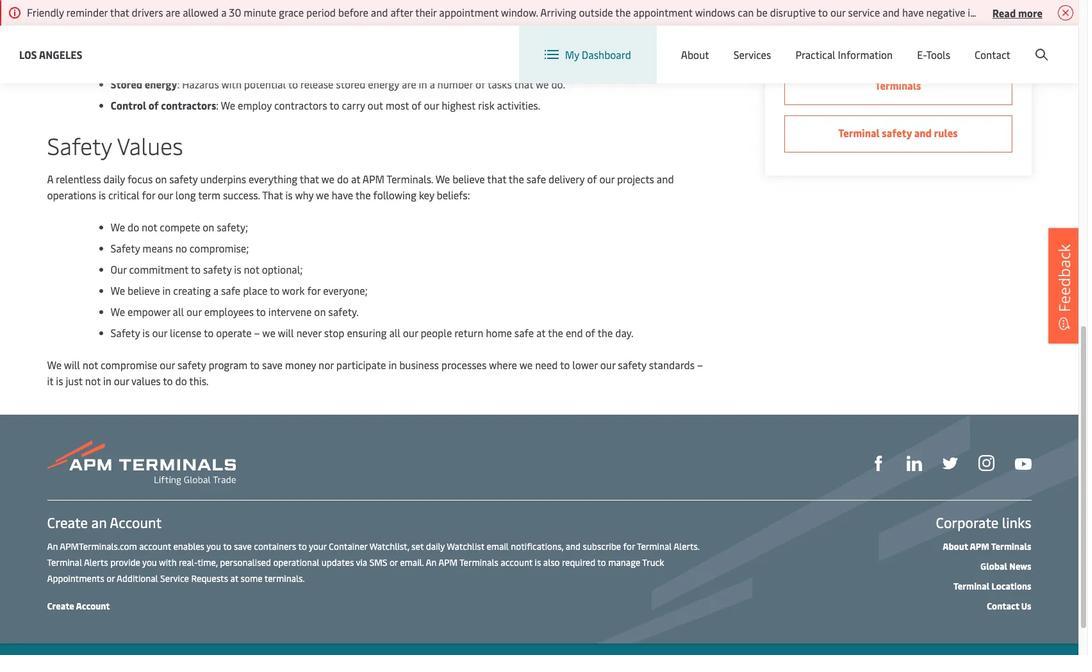 Task type: describe. For each thing, give the bounding box(es) containing it.
arr
[[1077, 5, 1089, 19]]

of left tasks at the top left of the page
[[476, 77, 486, 91]]

we for we empower all our employees to intervene on safety.
[[111, 305, 125, 319]]

we inside we will not compromise our safety program to save money nor participate in business processes where we need to lower our safety standards – it is just not in our values to do this.
[[520, 358, 533, 372]]

provide
[[110, 556, 140, 569]]

switch location
[[718, 37, 791, 51]]

about for about apm terminals
[[943, 540, 969, 553]]

1 horizontal spatial have
[[903, 5, 924, 19]]

window.
[[501, 5, 538, 19]]

goods
[[533, 19, 561, 33]]

personalised
[[220, 556, 271, 569]]

delivery
[[549, 172, 585, 186]]

2 drivers from the left
[[1021, 5, 1053, 19]]

need
[[535, 358, 558, 372]]

0 horizontal spatial you
[[142, 556, 157, 569]]

your
[[309, 540, 327, 553]]

believe inside the a relentless daily focus on safety underpins everything that we do at apm terminals. we believe that the safe delivery of our projects and operations is critical for our long term success. that is why we have the following key beliefs:
[[453, 172, 485, 186]]

terminals inside global approach to safety at apm terminals
[[876, 78, 922, 92]]

license
[[170, 326, 202, 340]]

terminal safety and rules
[[839, 126, 958, 140]]

30
[[229, 5, 241, 19]]

&
[[192, 19, 200, 33]]

1 horizontal spatial you
[[207, 540, 221, 553]]

0 horizontal spatial :
[[177, 77, 180, 91]]

before
[[338, 5, 369, 19]]

email.
[[400, 556, 424, 569]]

close alert image
[[1058, 5, 1074, 21]]

0 vertical spatial will
[[278, 326, 294, 340]]

period
[[306, 5, 336, 19]]

0 vertical spatial account
[[1017, 38, 1055, 52]]

: inside ': lifting, loading, unloading and moving containers, materials and goods are daily activities.'
[[232, 19, 234, 33]]

is down empower
[[143, 326, 150, 340]]

standards
[[649, 358, 695, 372]]

highest
[[442, 98, 476, 112]]

create for create account
[[47, 600, 74, 612]]

grace
[[279, 5, 304, 19]]

safety values
[[47, 130, 189, 161]]

employees
[[204, 305, 254, 319]]

2 vertical spatial safe
[[515, 326, 534, 340]]

1 appointment from the left
[[439, 5, 499, 19]]

/
[[978, 38, 982, 52]]

terminals.
[[265, 573, 305, 585]]

disruptive
[[770, 5, 816, 19]]

lower
[[573, 358, 598, 372]]

angeles
[[39, 47, 82, 61]]

our down creating
[[187, 305, 202, 319]]

practical
[[796, 47, 836, 62]]

our left projects
[[600, 172, 615, 186]]

money
[[285, 358, 316, 372]]

of right control
[[149, 98, 159, 112]]

contact us link
[[987, 600, 1032, 612]]

0 vertical spatial account
[[139, 540, 171, 553]]

friendly
[[27, 5, 64, 19]]

services button
[[734, 26, 772, 83]]

0 vertical spatial create
[[985, 38, 1015, 52]]

safety for safety values
[[47, 130, 112, 161]]

to right disruptive
[[819, 5, 828, 19]]

to down subscribe
[[598, 556, 606, 569]]

daily inside the a relentless daily focus on safety underpins everything that we do at apm terminals. we believe that the safe delivery of our projects and operations is critical for our long term success. that is why we have the following key beliefs:
[[104, 172, 125, 186]]

appointments
[[47, 573, 104, 585]]

1 horizontal spatial :
[[216, 98, 219, 112]]

potential
[[244, 77, 286, 91]]

links
[[1003, 513, 1032, 532]]

this.
[[189, 374, 209, 388]]

contact button
[[975, 26, 1011, 83]]

services
[[734, 47, 772, 62]]

1 vertical spatial safe
[[221, 283, 241, 297]]

to right 'values'
[[163, 374, 173, 388]]

safety inside the a relentless daily focus on safety underpins everything that we do at apm terminals. we believe that the safe delivery of our projects and operations is critical for our long term success. that is why we have the following key beliefs:
[[169, 172, 198, 186]]

to right license
[[204, 326, 214, 340]]

youtube image
[[1015, 458, 1032, 470]]

operations
[[47, 188, 96, 202]]

just
[[66, 374, 83, 388]]

day.
[[616, 326, 634, 340]]

to left work
[[270, 283, 280, 297]]

control of contractors : we employ contractors to carry out most of our highest risk activities.
[[111, 98, 541, 112]]

our
[[111, 262, 127, 276]]

and left the 'goods'
[[513, 19, 530, 33]]

suspended loads & lifting
[[111, 19, 232, 33]]

our right lower
[[601, 358, 616, 372]]

and right service
[[883, 5, 900, 19]]

our left long
[[158, 188, 173, 202]]

on inside the a relentless daily focus on safety underpins everything that we do at apm terminals. we believe that the safe delivery of our projects and operations is critical for our long term success. that is why we have the following key beliefs:
[[155, 172, 167, 186]]

at inside global approach to safety at apm terminals
[[943, 62, 953, 76]]

and inside an apmterminals.com account enables you to save containers to your container watchlist, set daily watchlist email notifications, and subscribe for terminal alerts. terminal alerts provide you with real-time, personalised operational updates via sms or email. an apm terminals account is also required to manage truck appointments or additional service requests at some terminals.
[[566, 540, 581, 553]]

will inside we will not compromise our safety program to save money nor participate in business processes where we need to lower our safety standards – it is just not in our values to do this.
[[64, 358, 80, 372]]

terminal inside terminal safety and rules "link"
[[839, 126, 880, 140]]

0 vertical spatial –
[[254, 326, 260, 340]]

1 vertical spatial an
[[426, 556, 437, 569]]

not up just
[[83, 358, 98, 372]]

terminal locations link
[[954, 580, 1032, 592]]

do inside we will not compromise our safety program to save money nor participate in business processes where we need to lower our safety standards – it is just not in our values to do this.
[[175, 374, 187, 388]]

about for about
[[681, 47, 710, 62]]

commitment
[[129, 262, 189, 276]]

of inside the a relentless daily focus on safety underpins everything that we do at apm terminals. we believe that the safe delivery of our projects and operations is critical for our long term success. that is why we have the following key beliefs:
[[587, 172, 597, 186]]

apm inside the a relentless daily focus on safety underpins everything that we do at apm terminals. we believe that the safe delivery of our projects and operations is critical for our long term success. that is why we have the following key beliefs:
[[363, 172, 385, 186]]

read more button
[[993, 4, 1043, 21]]

we inside the a relentless daily focus on safety underpins everything that we do at apm terminals. we believe that the safe delivery of our projects and operations is critical for our long term success. that is why we have the following key beliefs:
[[436, 172, 450, 186]]

we down 'intervene' on the top of page
[[262, 326, 276, 340]]

more
[[1019, 5, 1043, 20]]

1 vertical spatial or
[[107, 573, 115, 585]]

to up creating
[[191, 262, 201, 276]]

we empower all our employees to intervene on safety.
[[111, 305, 359, 319]]

terminals inside an apmterminals.com account enables you to save containers to your container watchlist, set daily watchlist email notifications, and subscribe for terminal alerts. terminal alerts provide you with real-time, personalised operational updates via sms or email. an apm terminals account is also required to manage truck appointments or additional service requests at some terminals.
[[460, 556, 499, 569]]

safety down compromise;
[[203, 262, 232, 276]]

reminder
[[66, 5, 108, 19]]

in left the number at top
[[419, 77, 427, 91]]

us
[[1022, 600, 1032, 612]]

nor
[[319, 358, 334, 372]]

to right program
[[250, 358, 260, 372]]

a relentless daily focus on safety underpins everything that we do at apm terminals. we believe that the safe delivery of our projects and operations is critical for our long term success. that is why we have the following key beliefs:
[[47, 172, 674, 202]]

not right just
[[85, 374, 101, 388]]

optional;
[[262, 262, 303, 276]]

with inside an apmterminals.com account enables you to save containers to your container watchlist, set daily watchlist email notifications, and subscribe for terminal alerts. terminal alerts provide you with real-time, personalised operational updates via sms or email. an apm terminals account is also required to manage truck appointments or additional service requests at some terminals.
[[159, 556, 177, 569]]

a
[[47, 172, 53, 186]]

0 horizontal spatial do
[[128, 220, 139, 234]]

no
[[175, 241, 187, 255]]

email
[[487, 540, 509, 553]]

contact for contact us
[[987, 600, 1020, 612]]

approach
[[852, 62, 896, 76]]

on left safety.
[[314, 305, 326, 319]]

global for global approach to safety at apm terminals
[[819, 62, 850, 76]]

2 appointment from the left
[[634, 5, 693, 19]]

in down commitment
[[163, 283, 171, 297]]

daily inside ': lifting, loading, unloading and moving containers, materials and goods are daily activities.'
[[580, 19, 602, 33]]

1 horizontal spatial for
[[307, 283, 321, 297]]

instagram link
[[979, 454, 995, 471]]

our down compromise
[[114, 374, 129, 388]]

my
[[565, 47, 580, 62]]

risk
[[478, 98, 495, 112]]

on right impacts
[[1007, 5, 1019, 19]]

requests
[[191, 573, 228, 585]]

corporate links
[[936, 513, 1032, 532]]

0 horizontal spatial are
[[166, 5, 180, 19]]

the left "delivery"
[[509, 172, 524, 186]]

at inside an apmterminals.com account enables you to save containers to your container watchlist, set daily watchlist email notifications, and subscribe for terminal alerts. terminal alerts provide you with real-time, personalised operational updates via sms or email. an apm terminals account is also required to manage truck appointments or additional service requests at some terminals.
[[231, 573, 239, 585]]

and left moving on the left of the page
[[359, 19, 376, 33]]

we left the do.
[[536, 77, 549, 91]]

is up we believe in creating a safe place to work for everyone;
[[234, 262, 241, 276]]

creating
[[173, 283, 211, 297]]

return
[[455, 326, 484, 340]]

compete
[[160, 220, 200, 234]]

our left highest
[[424, 98, 439, 112]]

location
[[751, 37, 791, 51]]

0 horizontal spatial an
[[47, 540, 58, 553]]

is left why
[[286, 188, 293, 202]]

los angeles
[[19, 47, 82, 61]]

read
[[993, 5, 1016, 20]]

apmt footer logo image
[[47, 440, 236, 485]]

on up compromise;
[[203, 220, 214, 234]]

the left following
[[356, 188, 371, 202]]

0 vertical spatial with
[[222, 77, 242, 91]]

safety up this.
[[178, 358, 206, 372]]

activities. inside ': lifting, loading, unloading and moving containers, materials and goods are daily activities.'
[[111, 35, 154, 49]]

in left business
[[389, 358, 397, 372]]

we left employ
[[221, 98, 235, 112]]

for inside an apmterminals.com account enables you to save containers to your container watchlist, set daily watchlist email notifications, and subscribe for terminal alerts. terminal alerts provide you with real-time, personalised operational updates via sms or email. an apm terminals account is also required to manage truck appointments or additional service requests at some terminals.
[[624, 540, 635, 553]]

0 vertical spatial all
[[173, 305, 184, 319]]

business
[[399, 358, 439, 372]]

and inside "link"
[[915, 126, 932, 140]]

daily inside an apmterminals.com account enables you to save containers to your container watchlist, set daily watchlist email notifications, and subscribe for terminal alerts. terminal alerts provide you with real-time, personalised operational updates via sms or email. an apm terminals account is also required to manage truck appointments or additional service requests at some terminals.
[[426, 540, 445, 553]]

following
[[373, 188, 417, 202]]

1 vertical spatial activities.
[[497, 98, 541, 112]]

– inside we will not compromise our safety program to save money nor participate in business processes where we need to lower our safety standards – it is just not in our values to do this.
[[697, 358, 703, 372]]

to left carry
[[330, 98, 339, 112]]

safety inside terminal safety and rules "link"
[[882, 126, 912, 140]]

login
[[951, 38, 976, 52]]

not up means
[[142, 220, 157, 234]]

our up 'values'
[[160, 358, 175, 372]]

our left service
[[831, 5, 846, 19]]

where
[[489, 358, 517, 372]]

compromise;
[[190, 241, 249, 255]]

los
[[19, 47, 37, 61]]

beliefs:
[[437, 188, 470, 202]]

values
[[117, 130, 183, 161]]

tools
[[927, 47, 951, 62]]

projects
[[617, 172, 655, 186]]

e-tools button
[[918, 26, 951, 83]]

tasks
[[488, 77, 512, 91]]

safety.
[[328, 305, 359, 319]]

create account
[[47, 600, 110, 612]]

about apm terminals
[[943, 540, 1032, 553]]

0 horizontal spatial believe
[[128, 283, 160, 297]]

time,
[[198, 556, 218, 569]]



Task type: vqa. For each thing, say whether or not it's contained in the screenshot.
platform
no



Task type: locate. For each thing, give the bounding box(es) containing it.
1 vertical spatial –
[[697, 358, 703, 372]]

appointment right their
[[439, 5, 499, 19]]

1 vertical spatial create
[[47, 513, 88, 532]]

at
[[943, 62, 953, 76], [351, 172, 361, 186], [537, 326, 546, 340], [231, 573, 239, 585]]

2 horizontal spatial daily
[[580, 19, 602, 33]]

0 vertical spatial do
[[337, 172, 349, 186]]

0 vertical spatial save
[[262, 358, 283, 372]]

safety inside global approach to safety at apm terminals
[[911, 62, 941, 76]]

and up required
[[566, 540, 581, 553]]

have right why
[[332, 188, 353, 202]]

1 horizontal spatial with
[[222, 77, 242, 91]]

1 horizontal spatial contractors
[[274, 98, 327, 112]]

instagram image
[[979, 455, 995, 471]]

1 horizontal spatial will
[[278, 326, 294, 340]]

0 vertical spatial safety
[[47, 130, 112, 161]]

contractors
[[161, 98, 216, 112], [274, 98, 327, 112]]

2 horizontal spatial :
[[232, 19, 234, 33]]

linkedin image
[[907, 456, 922, 471]]

not up the place
[[244, 262, 259, 276]]

about apm terminals link
[[943, 540, 1032, 553]]

global approach to safety at apm terminals
[[819, 62, 978, 92]]

for down focus
[[142, 188, 155, 202]]

terminals up global news
[[992, 540, 1032, 553]]

global inside global menu button
[[832, 38, 861, 52]]

an
[[91, 513, 107, 532]]

safety for safety is our license to operate – we will never stop ensuring all our people return home safe at the end of the day.
[[111, 326, 140, 340]]

practical information
[[796, 47, 893, 62]]

at left terminals. at the top of the page
[[351, 172, 361, 186]]

we down our in the left of the page
[[111, 283, 125, 297]]

with up service
[[159, 556, 177, 569]]

who
[[1055, 5, 1075, 19]]

we do not compete on safety;
[[111, 220, 248, 234]]

and right projects
[[657, 172, 674, 186]]

1 vertical spatial for
[[307, 283, 321, 297]]

control
[[111, 98, 146, 112]]

safe up employees
[[221, 283, 241, 297]]

our
[[831, 5, 846, 19], [424, 98, 439, 112], [600, 172, 615, 186], [158, 188, 173, 202], [187, 305, 202, 319], [152, 326, 167, 340], [403, 326, 418, 340], [160, 358, 175, 372], [601, 358, 616, 372], [114, 374, 129, 388]]

at inside the a relentless daily focus on safety underpins everything that we do at apm terminals. we believe that the safe delivery of our projects and operations is critical for our long term success. that is why we have the following key beliefs:
[[351, 172, 361, 186]]

1 vertical spatial all
[[389, 326, 401, 340]]

materials
[[468, 19, 511, 33]]

global news
[[981, 560, 1032, 573]]

global approach to safety at apm terminals link
[[784, 52, 1013, 105]]

our down empower
[[152, 326, 167, 340]]

e-tools
[[918, 47, 951, 62]]

all
[[173, 305, 184, 319], [389, 326, 401, 340]]

1 vertical spatial safety
[[111, 241, 140, 255]]

1 vertical spatial have
[[332, 188, 353, 202]]

0 vertical spatial daily
[[580, 19, 602, 33]]

windows
[[695, 5, 736, 19]]

operate
[[216, 326, 252, 340]]

of right end
[[586, 326, 596, 340]]

apm inside global approach to safety at apm terminals
[[955, 62, 978, 76]]

their
[[415, 5, 437, 19]]

carry
[[342, 98, 365, 112]]

0 horizontal spatial will
[[64, 358, 80, 372]]

switch
[[718, 37, 749, 51]]

to up personalised
[[223, 540, 232, 553]]

apm inside an apmterminals.com account enables you to save containers to your container watchlist, set daily watchlist email notifications, and subscribe for terminal alerts. terminal alerts provide you with real-time, personalised operational updates via sms or email. an apm terminals account is also required to manage truck appointments or additional service requests at some terminals.
[[439, 556, 458, 569]]

0 vertical spatial about
[[681, 47, 710, 62]]

at up need
[[537, 326, 546, 340]]

safety down empower
[[111, 326, 140, 340]]

we up it
[[47, 358, 62, 372]]

1 horizontal spatial about
[[943, 540, 969, 553]]

to left your
[[298, 540, 307, 553]]

to right approach
[[899, 62, 909, 76]]

1 vertical spatial with
[[159, 556, 177, 569]]

1 horizontal spatial energy
[[368, 77, 399, 91]]

allowed
[[183, 5, 219, 19]]

are inside ': lifting, loading, unloading and moving containers, materials and goods are daily activities.'
[[563, 19, 578, 33]]

activities. down suspended
[[111, 35, 154, 49]]

0 horizontal spatial have
[[332, 188, 353, 202]]

1 vertical spatial account
[[110, 513, 162, 532]]

1 contractors from the left
[[161, 98, 216, 112]]

relentless
[[56, 172, 101, 186]]

release
[[301, 77, 334, 91]]

do
[[337, 172, 349, 186], [128, 220, 139, 234], [175, 374, 187, 388]]

work
[[282, 283, 305, 297]]

account down appointments in the left of the page
[[76, 600, 110, 612]]

out
[[368, 98, 383, 112]]

0 horizontal spatial about
[[681, 47, 710, 62]]

success.
[[223, 188, 260, 202]]

0 horizontal spatial a
[[213, 283, 219, 297]]

twitter image
[[943, 456, 958, 471]]

have left negative
[[903, 5, 924, 19]]

key
[[419, 188, 434, 202]]

2 vertical spatial create
[[47, 600, 74, 612]]

: down hazards
[[216, 98, 219, 112]]

about button
[[681, 26, 710, 83]]

be
[[757, 5, 768, 19]]

and inside the a relentless daily focus on safety underpins everything that we do at apm terminals. we believe that the safe delivery of our projects and operations is critical for our long term success. that is why we have the following key beliefs:
[[657, 172, 674, 186]]

to right need
[[560, 358, 570, 372]]

to inside global approach to safety at apm terminals
[[899, 62, 909, 76]]

0 horizontal spatial for
[[142, 188, 155, 202]]

0 horizontal spatial –
[[254, 326, 260, 340]]

– right operate
[[254, 326, 260, 340]]

0 vertical spatial activities.
[[111, 35, 154, 49]]

an up appointments in the left of the page
[[47, 540, 58, 553]]

that
[[110, 5, 129, 19], [514, 77, 534, 91], [300, 172, 319, 186], [487, 172, 507, 186]]

0 horizontal spatial activities.
[[111, 35, 154, 49]]

0 vertical spatial an
[[47, 540, 58, 553]]

2 horizontal spatial do
[[337, 172, 349, 186]]

of right most
[[412, 98, 422, 112]]

global for global menu
[[832, 38, 861, 52]]

we inside we will not compromise our safety program to save money nor participate in business processes where we need to lower our safety standards – it is just not in our values to do this.
[[47, 358, 62, 372]]

daily up my dashboard
[[580, 19, 602, 33]]

0 horizontal spatial daily
[[104, 172, 125, 186]]

1 energy from the left
[[145, 77, 177, 91]]

0 horizontal spatial energy
[[145, 77, 177, 91]]

0 vertical spatial contact
[[975, 47, 1011, 62]]

safety
[[47, 130, 112, 161], [111, 241, 140, 255], [111, 326, 140, 340]]

hazards
[[182, 77, 219, 91]]

will down 'intervene' on the top of page
[[278, 326, 294, 340]]

friendly reminder that drivers are allowed a 30 minute grace period before and after their appointment window. arriving outside the appointment windows can be disruptive to our service and have negative impacts on drivers who arr
[[27, 5, 1089, 19]]

2 energy from the left
[[368, 77, 399, 91]]

you up additional
[[142, 556, 157, 569]]

0 vertical spatial or
[[390, 556, 398, 569]]

create right /
[[985, 38, 1015, 52]]

for right work
[[307, 283, 321, 297]]

1 horizontal spatial terminals
[[876, 78, 922, 92]]

we
[[536, 77, 549, 91], [322, 172, 335, 186], [316, 188, 329, 202], [262, 326, 276, 340], [520, 358, 533, 372]]

an right email.
[[426, 556, 437, 569]]

loading,
[[271, 19, 308, 33]]

we up beliefs:
[[436, 172, 450, 186]]

service
[[849, 5, 881, 19]]

safety for safety means no compromise;
[[111, 241, 140, 255]]

1 horizontal spatial daily
[[426, 540, 445, 553]]

2 vertical spatial account
[[76, 600, 110, 612]]

feedback button
[[1049, 228, 1081, 344]]

locations
[[992, 580, 1032, 592]]

safe left "delivery"
[[527, 172, 546, 186]]

drivers left who
[[1021, 5, 1053, 19]]

will up just
[[64, 358, 80, 372]]

in down compromise
[[103, 374, 111, 388]]

are for stored energy : hazards with potential to release stored energy are in a number of tasks that we do.
[[402, 77, 417, 91]]

are up most
[[402, 77, 417, 91]]

energy right stored
[[145, 77, 177, 91]]

is left also
[[535, 556, 541, 569]]

alerts
[[84, 556, 108, 569]]

we for we do not compete on safety;
[[111, 220, 125, 234]]

manage
[[609, 556, 641, 569]]

my dashboard
[[565, 47, 631, 62]]

1 vertical spatial terminals
[[992, 540, 1032, 553]]

the left "day."
[[598, 326, 613, 340]]

contact for contact
[[975, 47, 1011, 62]]

create left "an"
[[47, 513, 88, 532]]

1 horizontal spatial –
[[697, 358, 703, 372]]

1 horizontal spatial do
[[175, 374, 187, 388]]

fill 44 link
[[943, 454, 958, 471]]

watchlist
[[447, 540, 485, 553]]

negative
[[927, 5, 966, 19]]

have inside the a relentless daily focus on safety underpins everything that we do at apm terminals. we believe that the safe delivery of our projects and operations is critical for our long term success. that is why we have the following key beliefs:
[[332, 188, 353, 202]]

we for we believe in creating a safe place to work for everyone;
[[111, 283, 125, 297]]

2 vertical spatial for
[[624, 540, 635, 553]]

1 vertical spatial account
[[501, 556, 533, 569]]

containers
[[254, 540, 296, 553]]

we right why
[[316, 188, 329, 202]]

or down alerts
[[107, 573, 115, 585]]

safety
[[911, 62, 941, 76], [882, 126, 912, 140], [169, 172, 198, 186], [203, 262, 232, 276], [178, 358, 206, 372], [618, 358, 647, 372]]

safe right home
[[515, 326, 534, 340]]

2 contractors from the left
[[274, 98, 327, 112]]

0 horizontal spatial drivers
[[132, 5, 163, 19]]

a down our commitment to safety is not optional;
[[213, 283, 219, 297]]

we down critical
[[111, 220, 125, 234]]

is left critical
[[99, 188, 106, 202]]

0 vertical spatial you
[[207, 540, 221, 553]]

terminal safety and rules link
[[784, 115, 1013, 153]]

in
[[419, 77, 427, 91], [163, 283, 171, 297], [389, 358, 397, 372], [103, 374, 111, 388]]

2 horizontal spatial a
[[430, 77, 435, 91]]

1 vertical spatial about
[[943, 540, 969, 553]]

the right outside
[[616, 5, 631, 19]]

2 vertical spatial do
[[175, 374, 187, 388]]

daily right set
[[426, 540, 445, 553]]

1 horizontal spatial appointment
[[634, 5, 693, 19]]

safe inside the a relentless daily focus on safety underpins everything that we do at apm terminals. we believe that the safe delivery of our projects and operations is critical for our long term success. that is why we have the following key beliefs:
[[527, 172, 546, 186]]

1 vertical spatial believe
[[128, 283, 160, 297]]

2 vertical spatial :
[[216, 98, 219, 112]]

apm down corporate links
[[970, 540, 990, 553]]

safety down e- at the right top of the page
[[911, 62, 941, 76]]

:
[[232, 19, 234, 33], [177, 77, 180, 91], [216, 98, 219, 112]]

create down appointments in the left of the page
[[47, 600, 74, 612]]

save inside we will not compromise our safety program to save money nor participate in business processes where we need to lower our safety standards – it is just not in our values to do this.
[[262, 358, 283, 372]]

–
[[254, 326, 260, 340], [697, 358, 703, 372]]

1 horizontal spatial drivers
[[1021, 5, 1053, 19]]

we believe in creating a safe place to work for everyone;
[[111, 283, 368, 297]]

1 drivers from the left
[[132, 5, 163, 19]]

1 vertical spatial a
[[430, 77, 435, 91]]

of right "delivery"
[[587, 172, 597, 186]]

safe
[[527, 172, 546, 186], [221, 283, 241, 297], [515, 326, 534, 340]]

appointment
[[439, 5, 499, 19], [634, 5, 693, 19]]

global for global news
[[981, 560, 1008, 573]]

lifting
[[202, 19, 232, 33]]

account down more
[[1017, 38, 1055, 52]]

save inside an apmterminals.com account enables you to save containers to your container watchlist, set daily watchlist email notifications, and subscribe for terminal alerts. terminal alerts provide you with real-time, personalised operational updates via sms or email. an apm terminals account is also required to manage truck appointments or additional service requests at some terminals.
[[234, 540, 252, 553]]

2 vertical spatial terminals
[[460, 556, 499, 569]]

1 horizontal spatial are
[[402, 77, 417, 91]]

stop
[[324, 326, 345, 340]]

safety up long
[[169, 172, 198, 186]]

it
[[47, 374, 53, 388]]

safety down "day."
[[618, 358, 647, 372]]

1 horizontal spatial an
[[426, 556, 437, 569]]

watchlist,
[[370, 540, 409, 553]]

we left need
[[520, 358, 533, 372]]

global inside global approach to safety at apm terminals
[[819, 62, 850, 76]]

0 vertical spatial believe
[[453, 172, 485, 186]]

all right ensuring
[[389, 326, 401, 340]]

0 horizontal spatial appointment
[[439, 5, 499, 19]]

0 vertical spatial have
[[903, 5, 924, 19]]

create account link
[[47, 600, 110, 612]]

apm down login
[[955, 62, 978, 76]]

1 vertical spatial do
[[128, 220, 139, 234]]

we for we will not compromise our safety program to save money nor participate in business processes where we need to lower our safety standards – it is just not in our values to do this.
[[47, 358, 62, 372]]

participate
[[336, 358, 386, 372]]

for inside the a relentless daily focus on safety underpins everything that we do at apm terminals. we believe that the safe delivery of our projects and operations is critical for our long term success. that is why we have the following key beliefs:
[[142, 188, 155, 202]]

– right standards
[[697, 358, 703, 372]]

global menu button
[[804, 25, 903, 64]]

2 vertical spatial a
[[213, 283, 219, 297]]

real-
[[179, 556, 198, 569]]

2 horizontal spatial terminals
[[992, 540, 1032, 553]]

0 horizontal spatial contractors
[[161, 98, 216, 112]]

all up license
[[173, 305, 184, 319]]

0 vertical spatial a
[[221, 5, 227, 19]]

1 horizontal spatial account
[[501, 556, 533, 569]]

corporate
[[936, 513, 999, 532]]

0 vertical spatial for
[[142, 188, 155, 202]]

safety is our license to operate – we will never stop ensuring all our people return home safe at the end of the day.
[[111, 326, 634, 340]]

0 vertical spatial terminals
[[876, 78, 922, 92]]

believe up beliefs:
[[453, 172, 485, 186]]

2 vertical spatial safety
[[111, 326, 140, 340]]

via
[[356, 556, 367, 569]]

to left release
[[288, 77, 298, 91]]

do inside the a relentless daily focus on safety underpins everything that we do at apm terminals. we believe that the safe delivery of our projects and operations is critical for our long term success. that is why we have the following key beliefs:
[[337, 172, 349, 186]]

save up personalised
[[234, 540, 252, 553]]

for up manage
[[624, 540, 635, 553]]

are for : lifting, loading, unloading and moving containers, materials and goods are daily activities.
[[563, 19, 578, 33]]

are left &
[[166, 5, 180, 19]]

1 vertical spatial you
[[142, 556, 157, 569]]

1 horizontal spatial a
[[221, 5, 227, 19]]

create for create an account
[[47, 513, 88, 532]]

and left the after
[[371, 5, 388, 19]]

and left rules
[[915, 126, 932, 140]]

at down tools
[[943, 62, 953, 76]]

the left end
[[548, 326, 564, 340]]

0 vertical spatial :
[[232, 19, 234, 33]]

1 horizontal spatial all
[[389, 326, 401, 340]]

drivers left loads
[[132, 5, 163, 19]]

our left people
[[403, 326, 418, 340]]

1 horizontal spatial save
[[262, 358, 283, 372]]

shape link
[[871, 454, 886, 471]]

1 horizontal spatial believe
[[453, 172, 485, 186]]

home
[[486, 326, 512, 340]]

believe up empower
[[128, 283, 160, 297]]

contact us
[[987, 600, 1032, 612]]

1 horizontal spatial activities.
[[497, 98, 541, 112]]

is inside we will not compromise our safety program to save money nor participate in business processes where we need to lower our safety standards – it is just not in our values to do this.
[[56, 374, 63, 388]]

terminal locations
[[954, 580, 1032, 592]]

we right everything on the top of the page
[[322, 172, 335, 186]]

facebook image
[[871, 456, 886, 471]]

unloading
[[310, 19, 356, 33]]

2 horizontal spatial for
[[624, 540, 635, 553]]

to down the place
[[256, 305, 266, 319]]

1 vertical spatial contact
[[987, 600, 1020, 612]]

: left lifting, at left
[[232, 19, 234, 33]]

0 horizontal spatial all
[[173, 305, 184, 319]]

terminals.
[[387, 172, 433, 186]]

safety means no compromise;
[[111, 241, 249, 255]]

have
[[903, 5, 924, 19], [332, 188, 353, 202]]

apm down watchlist
[[439, 556, 458, 569]]

0 horizontal spatial or
[[107, 573, 115, 585]]

critical
[[108, 188, 140, 202]]

activities. down tasks at the top left of the page
[[497, 98, 541, 112]]

can
[[738, 5, 754, 19]]

1 vertical spatial daily
[[104, 172, 125, 186]]

1 vertical spatial will
[[64, 358, 80, 372]]

1 vertical spatial save
[[234, 540, 252, 553]]

feedback
[[1054, 244, 1075, 312]]

with
[[222, 77, 242, 91], [159, 556, 177, 569]]

los angeles link
[[19, 46, 82, 63]]

0 horizontal spatial save
[[234, 540, 252, 553]]

is inside an apmterminals.com account enables you to save containers to your container watchlist, set daily watchlist email notifications, and subscribe for terminal alerts. terminal alerts provide you with real-time, personalised operational updates via sms or email. an apm terminals account is also required to manage truck appointments or additional service requests at some terminals.
[[535, 556, 541, 569]]

we left empower
[[111, 305, 125, 319]]

about down corporate
[[943, 540, 969, 553]]



